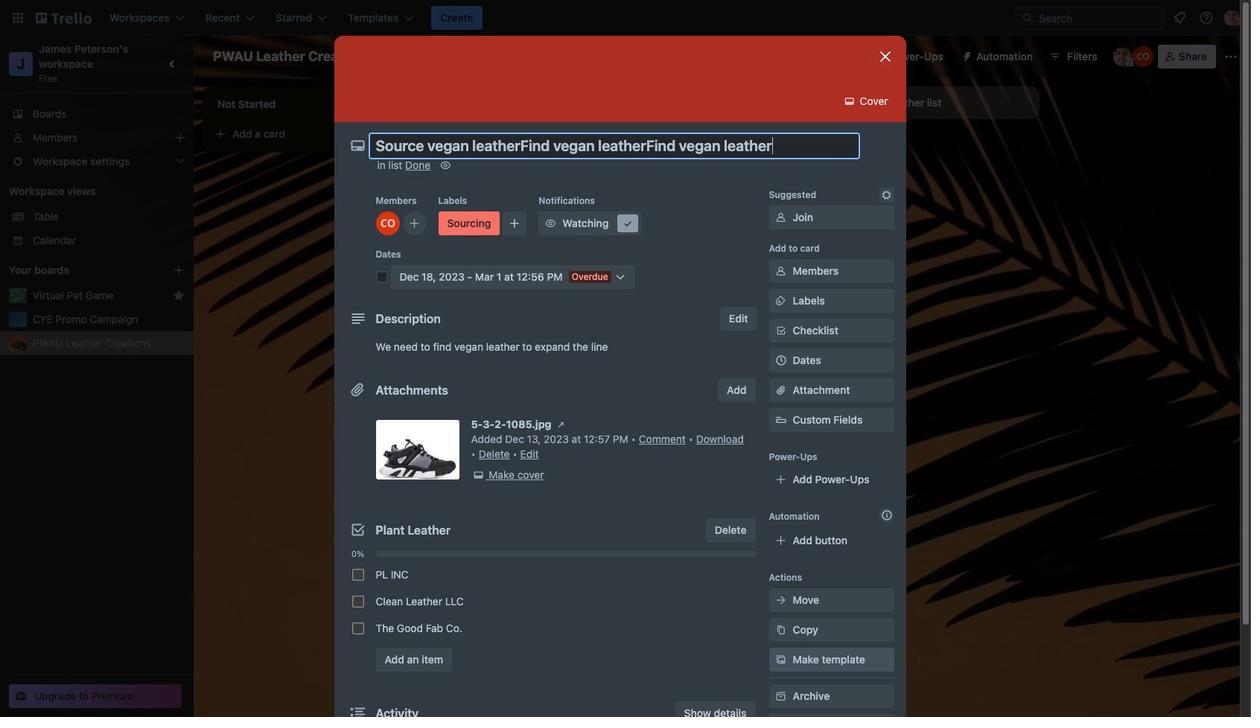 Task type: vqa. For each thing, say whether or not it's contained in the screenshot.
the Board name text box
yes



Task type: locate. For each thing, give the bounding box(es) containing it.
create from template… image
[[381, 128, 393, 140], [804, 261, 816, 273], [593, 284, 605, 296]]

0 vertical spatial color: bold red, title: "sourcing" element
[[640, 155, 670, 161]]

1 horizontal spatial james peterson (jamespeterson93) image
[[1224, 9, 1242, 27]]

0 horizontal spatial christina overa (christinaovera) image
[[798, 223, 816, 241]]

0 vertical spatial christina overa (christinaovera) image
[[1132, 46, 1153, 67]]

open information menu image
[[1199, 10, 1214, 25]]

starred icon image
[[173, 290, 185, 302]]

christina overa (christinaovera) image
[[376, 211, 400, 235]]

james peterson (jamespeterson93) image
[[1224, 9, 1242, 27], [1113, 46, 1134, 67]]

1 vertical spatial create from template… image
[[804, 261, 816, 273]]

1 vertical spatial color: bold red, title: "sourcing" element
[[438, 211, 500, 235]]

group
[[346, 561, 757, 642]]

close dialog image
[[876, 48, 894, 66]]

primary element
[[0, 0, 1251, 36]]

your boards with 3 items element
[[9, 261, 150, 279]]

None checkbox
[[352, 596, 364, 608], [352, 623, 364, 634], [352, 596, 364, 608], [352, 623, 364, 634]]

color: bold red, title: "sourcing" element
[[640, 155, 670, 161], [438, 211, 500, 235]]

christina overa (christinaovera) image
[[1132, 46, 1153, 67], [798, 223, 816, 241]]

search image
[[1022, 12, 1034, 24]]

sm image
[[955, 45, 976, 66], [842, 94, 857, 109], [879, 188, 894, 203], [543, 216, 558, 231], [621, 216, 635, 231], [773, 264, 788, 279], [554, 417, 569, 432], [471, 468, 486, 483], [773, 623, 788, 637], [773, 652, 788, 667], [773, 689, 788, 704]]

0 horizontal spatial color: bold red, title: "sourcing" element
[[438, 211, 500, 235]]

Search field
[[1016, 6, 1165, 30]]

0 horizontal spatial james peterson (jamespeterson93) image
[[1113, 46, 1134, 67]]

1 vertical spatial james peterson (jamespeterson93) image
[[1113, 46, 1134, 67]]

0 vertical spatial james peterson (jamespeterson93) image
[[1224, 9, 1242, 27]]

1 horizontal spatial create from template… image
[[593, 284, 605, 296]]

james peterson (jamespeterson93) image right open information menu 'icon'
[[1224, 9, 1242, 27]]

0 vertical spatial create from template… image
[[381, 128, 393, 140]]

james peterson (jamespeterson93) image down the search field
[[1113, 46, 1134, 67]]

1 vertical spatial christina overa (christinaovera) image
[[798, 223, 816, 241]]

None checkbox
[[661, 182, 772, 200], [429, 194, 480, 211], [352, 569, 364, 581], [661, 182, 772, 200], [429, 194, 480, 211], [352, 569, 364, 581]]

sm image
[[438, 158, 453, 173], [773, 210, 788, 225], [773, 293, 788, 308], [773, 593, 788, 608]]

1 horizontal spatial christina overa (christinaovera) image
[[1132, 46, 1153, 67]]

0 horizontal spatial create from template… image
[[381, 128, 393, 140]]

None text field
[[368, 133, 860, 159]]



Task type: describe. For each thing, give the bounding box(es) containing it.
2 vertical spatial create from template… image
[[593, 284, 605, 296]]

add members to card image
[[408, 216, 420, 231]]

1 horizontal spatial color: bold red, title: "sourcing" element
[[640, 155, 670, 161]]

Mark due date as complete checkbox
[[376, 271, 388, 283]]

2 horizontal spatial create from template… image
[[804, 261, 816, 273]]

add board image
[[173, 264, 185, 276]]

james peterson (jamespeterson93) image inside primary element
[[1224, 9, 1242, 27]]

0 notifications image
[[1171, 9, 1189, 27]]

Board name text field
[[206, 45, 378, 69]]

show menu image
[[1224, 49, 1238, 64]]



